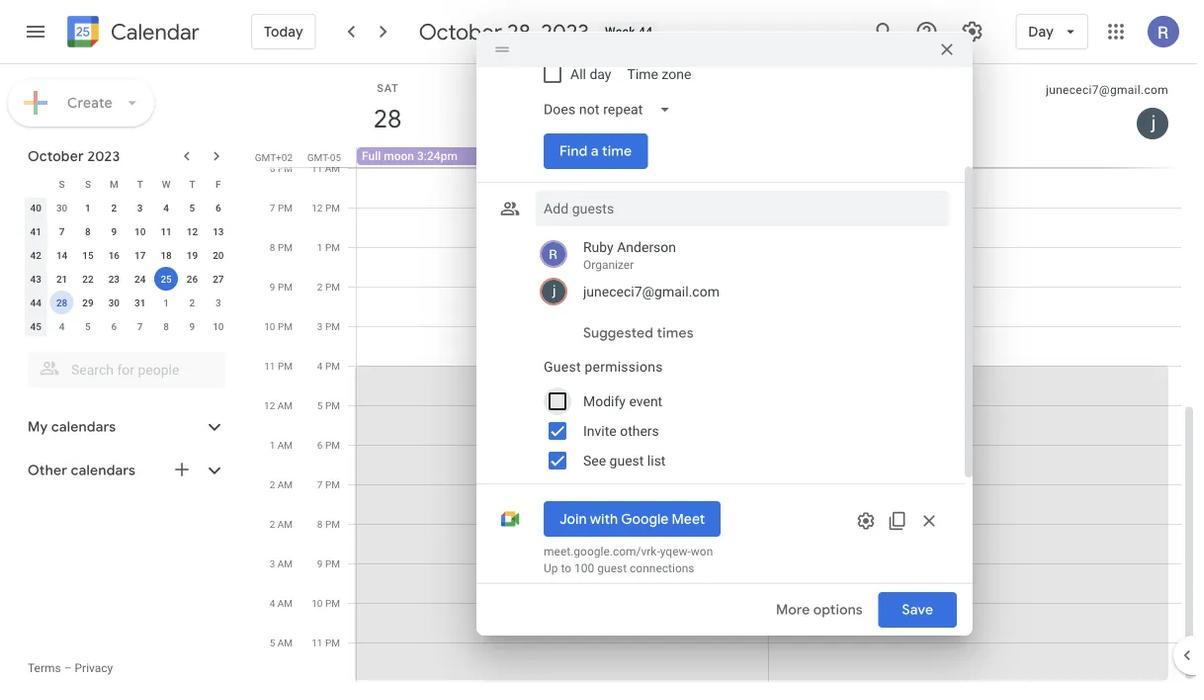 Task type: locate. For each thing, give the bounding box(es) containing it.
1 down 12 pm
[[317, 241, 323, 253]]

0 horizontal spatial 2023
[[87, 147, 120, 165]]

find a time
[[560, 143, 632, 161]]

november 5 element
[[76, 314, 100, 338]]

event
[[629, 393, 663, 410]]

1 vertical spatial 2 am
[[270, 518, 293, 530]]

calendar heading
[[107, 18, 200, 46]]

1 down 25, today element
[[163, 297, 169, 308]]

12 inside row
[[187, 225, 198, 237]]

guests invited to this event. tree
[[536, 235, 949, 308]]

1 vertical spatial 12
[[187, 225, 198, 237]]

september 30 element
[[50, 196, 74, 219]]

2
[[111, 202, 117, 214], [317, 281, 323, 293], [189, 297, 195, 308], [270, 478, 275, 490], [270, 518, 275, 530]]

29
[[82, 297, 94, 308]]

3 row from the top
[[23, 219, 231, 243]]

7 pm
[[270, 202, 293, 214], [317, 478, 340, 490]]

row group inside the october 2023 grid
[[23, 196, 231, 338]]

my calendars button
[[4, 411, 245, 443]]

1 vertical spatial 10 pm
[[312, 597, 340, 609]]

1 down '12 am'
[[270, 439, 275, 451]]

2023 up "m"
[[87, 147, 120, 165]]

28 inside column header
[[372, 102, 400, 135]]

row
[[23, 172, 231, 196], [23, 196, 231, 219], [23, 219, 231, 243], [23, 243, 231, 267], [23, 267, 231, 291], [23, 291, 231, 314], [23, 314, 231, 338]]

7 down gmt+02
[[270, 202, 275, 214]]

5 for 5 pm
[[317, 399, 323, 411]]

0 vertical spatial 11 pm
[[264, 360, 293, 372]]

other
[[28, 462, 67, 479]]

9 pm left 2 pm
[[270, 281, 293, 293]]

1 horizontal spatial 11 pm
[[312, 637, 340, 649]]

0 vertical spatial 30
[[56, 202, 67, 214]]

4 row from the top
[[23, 243, 231, 267]]

0 vertical spatial 2023
[[541, 18, 589, 45]]

1 row from the top
[[23, 172, 231, 196]]

0 horizontal spatial 12
[[187, 225, 198, 237]]

14 element
[[50, 243, 74, 267]]

13
[[213, 225, 224, 237]]

terms
[[28, 661, 61, 675]]

44 right 'week'
[[639, 25, 653, 39]]

10 element
[[128, 219, 152, 243]]

5 down 29 element
[[85, 320, 91, 332]]

0 horizontal spatial 30
[[56, 202, 67, 214]]

row containing 43
[[23, 267, 231, 291]]

30 right 40
[[56, 202, 67, 214]]

1 vertical spatial junececi7@gmail.com
[[583, 284, 720, 300]]

3 am
[[270, 558, 293, 569]]

None field
[[536, 92, 687, 128]]

row group containing 40
[[23, 196, 231, 338]]

None search field
[[0, 344, 245, 388]]

0 vertical spatial 7 pm
[[270, 202, 293, 214]]

2 s from the left
[[85, 178, 91, 190]]

3
[[137, 202, 143, 214], [215, 297, 221, 308], [317, 320, 323, 332], [270, 558, 275, 569]]

1 vertical spatial 6 pm
[[317, 439, 340, 451]]

0 vertical spatial 2 am
[[270, 478, 293, 490]]

all
[[570, 66, 586, 83]]

11 pm right 5 am
[[312, 637, 340, 649]]

1 vertical spatial guest
[[597, 562, 627, 576]]

7 pm down the 5 pm in the left of the page
[[317, 478, 340, 490]]

30 for 30 element
[[108, 297, 120, 308]]

am down '12 am'
[[278, 439, 293, 451]]

group containing guest permissions
[[536, 351, 949, 476]]

3 up 4 am
[[270, 558, 275, 569]]

0 vertical spatial 6 pm
[[270, 162, 293, 174]]

1 vertical spatial 11 pm
[[312, 637, 340, 649]]

october left 28,
[[419, 18, 502, 45]]

30 down 23
[[108, 297, 120, 308]]

my
[[28, 418, 48, 436]]

11 up '12 am'
[[264, 360, 275, 372]]

2 row from the top
[[23, 196, 231, 219]]

11 up 18
[[161, 225, 172, 237]]

9 right 27 element
[[270, 281, 275, 293]]

11 right 5 am
[[312, 637, 323, 649]]

row containing 41
[[23, 219, 231, 243]]

4 for 4 pm
[[317, 360, 323, 372]]

20
[[213, 249, 224, 261]]

20 element
[[206, 243, 230, 267]]

15 element
[[76, 243, 100, 267]]

28
[[372, 102, 400, 135], [56, 297, 67, 308]]

am down 1 am
[[278, 478, 293, 490]]

am up 3 am
[[278, 518, 293, 530]]

5 pm
[[317, 399, 340, 411]]

calendars down my calendars dropdown button
[[71, 462, 136, 479]]

7 down the 5 pm in the left of the page
[[317, 478, 323, 490]]

2 horizontal spatial 12
[[312, 202, 323, 214]]

1 for 1 pm
[[317, 241, 323, 253]]

3 down 2 pm
[[317, 320, 323, 332]]

25, today element
[[154, 267, 178, 291]]

10 up 17
[[134, 225, 146, 237]]

28 element
[[50, 291, 74, 314]]

full moon 3:24pm
[[362, 149, 458, 163]]

6 left gmt-
[[270, 162, 275, 174]]

0 vertical spatial junececi7@gmail.com
[[1046, 83, 1169, 97]]

1 horizontal spatial 10 pm
[[312, 597, 340, 609]]

modify
[[583, 393, 626, 410]]

0 horizontal spatial s
[[59, 178, 65, 190]]

44
[[639, 25, 653, 39], [30, 297, 41, 308]]

2 am down 1 am
[[270, 478, 293, 490]]

1 vertical spatial october
[[28, 147, 84, 165]]

row group
[[23, 196, 231, 338]]

4 up 5 am
[[270, 597, 275, 609]]

1 vertical spatial 2023
[[87, 147, 120, 165]]

1 vertical spatial calendars
[[71, 462, 136, 479]]

45
[[30, 320, 41, 332]]

7 down 31 element
[[137, 320, 143, 332]]

0 vertical spatial 28
[[372, 102, 400, 135]]

invite
[[583, 423, 617, 439]]

day
[[590, 66, 611, 83]]

9 pm right 3 am
[[317, 558, 340, 569]]

row containing 45
[[23, 314, 231, 338]]

1 horizontal spatial 2023
[[541, 18, 589, 45]]

0 vertical spatial guest
[[610, 453, 644, 469]]

find a time button
[[544, 128, 648, 175]]

18 element
[[154, 243, 178, 267]]

join with google meet link
[[544, 502, 721, 537]]

add other calendars image
[[172, 460, 192, 479]]

1 horizontal spatial junececi7@gmail.com
[[1046, 83, 1169, 97]]

11 pm up '12 am'
[[264, 360, 293, 372]]

calendars
[[51, 418, 116, 436], [71, 462, 136, 479]]

0 vertical spatial 10 pm
[[264, 320, 293, 332]]

0 vertical spatial 9 pm
[[270, 281, 293, 293]]

terms – privacy
[[28, 661, 113, 675]]

0 vertical spatial october
[[419, 18, 502, 45]]

12 up '19'
[[187, 225, 198, 237]]

junececi7@gmail.com down day dropdown button at the top
[[1046, 83, 1169, 97]]

meet.google.com/vrk-yqew-won up to 100 guest connections
[[544, 545, 713, 576]]

november 4 element
[[50, 314, 74, 338]]

1 s from the left
[[59, 178, 65, 190]]

9
[[111, 225, 117, 237], [270, 281, 275, 293], [189, 320, 195, 332], [317, 558, 323, 569]]

october for october 2023
[[28, 147, 84, 165]]

s up september 30 element
[[59, 178, 65, 190]]

other calendars
[[28, 462, 136, 479]]

12 am
[[264, 399, 293, 411]]

41
[[30, 225, 41, 237]]

moon
[[384, 149, 414, 163]]

october up september 30 element
[[28, 147, 84, 165]]

t right w
[[189, 178, 195, 190]]

44 inside row
[[30, 297, 41, 308]]

group
[[536, 351, 949, 476]]

1 horizontal spatial october
[[419, 18, 502, 45]]

10 right 4 am
[[312, 597, 323, 609]]

november 1 element
[[154, 291, 178, 314]]

5 row from the top
[[23, 267, 231, 291]]

1
[[85, 202, 91, 214], [317, 241, 323, 253], [163, 297, 169, 308], [270, 439, 275, 451]]

6 right 1 am
[[317, 439, 323, 451]]

november 10 element
[[206, 314, 230, 338]]

17
[[134, 249, 146, 261]]

1 horizontal spatial s
[[85, 178, 91, 190]]

guest left 'list' on the right bottom of the page
[[610, 453, 644, 469]]

guest down meet.google.com/vrk-
[[597, 562, 627, 576]]

Guests text field
[[544, 191, 941, 227]]

yqew-
[[660, 545, 691, 559]]

0 horizontal spatial 44
[[30, 297, 41, 308]]

3 for 3 pm
[[317, 320, 323, 332]]

5 down 4 pm
[[317, 399, 323, 411]]

suggested
[[583, 325, 653, 343]]

0 vertical spatial 44
[[639, 25, 653, 39]]

join with google meet
[[560, 511, 705, 528]]

1 vertical spatial 7 pm
[[317, 478, 340, 490]]

1 horizontal spatial 28
[[372, 102, 400, 135]]

0 horizontal spatial october
[[28, 147, 84, 165]]

2 am
[[270, 478, 293, 490], [270, 518, 293, 530]]

7 pm left 12 pm
[[270, 202, 293, 214]]

2 pm
[[317, 281, 340, 293]]

november 9 element
[[180, 314, 204, 338]]

28 down sat
[[372, 102, 400, 135]]

1 horizontal spatial 44
[[639, 25, 653, 39]]

junececi7@gmail.com inside tree item
[[583, 284, 720, 300]]

2 down "m"
[[111, 202, 117, 214]]

2023 right 28,
[[541, 18, 589, 45]]

11 inside 11 element
[[161, 225, 172, 237]]

1 vertical spatial 44
[[30, 297, 41, 308]]

30 for september 30 element
[[56, 202, 67, 214]]

1 horizontal spatial 8 pm
[[317, 518, 340, 530]]

0 horizontal spatial junececi7@gmail.com
[[583, 284, 720, 300]]

up
[[544, 562, 558, 576]]

all day
[[570, 66, 611, 83]]

2 am up 3 am
[[270, 518, 293, 530]]

junececi7@gmail.com down ruby anderson organizer
[[583, 284, 720, 300]]

1 vertical spatial 28
[[56, 297, 67, 308]]

junececi7@gmail.com tree item
[[536, 276, 949, 308]]

12 down "11 am"
[[312, 202, 323, 214]]

19 element
[[180, 243, 204, 267]]

junececi7@gmail.com inside 28 grid
[[1046, 83, 1169, 97]]

28 inside cell
[[56, 297, 67, 308]]

1 horizontal spatial 30
[[108, 297, 120, 308]]

42
[[30, 249, 41, 261]]

0 vertical spatial calendars
[[51, 418, 116, 436]]

4 for november 4 element
[[59, 320, 65, 332]]

11 pm
[[264, 360, 293, 372], [312, 637, 340, 649]]

won
[[691, 545, 713, 559]]

0 vertical spatial 8 pm
[[270, 241, 293, 253]]

am down 4 am
[[278, 637, 293, 649]]

4
[[163, 202, 169, 214], [59, 320, 65, 332], [317, 360, 323, 372], [270, 597, 275, 609]]

8
[[85, 225, 91, 237], [270, 241, 275, 253], [163, 320, 169, 332], [317, 518, 323, 530]]

8 pm
[[270, 241, 293, 253], [317, 518, 340, 530]]

0 horizontal spatial 28
[[56, 297, 67, 308]]

3:24pm
[[417, 149, 458, 163]]

1 vertical spatial 8 pm
[[317, 518, 340, 530]]

10 down the november 3 element
[[213, 320, 224, 332]]

t left w
[[137, 178, 143, 190]]

november 7 element
[[128, 314, 152, 338]]

10
[[134, 225, 146, 237], [213, 320, 224, 332], [264, 320, 275, 332], [312, 597, 323, 609]]

22
[[82, 273, 94, 285]]

2 2 am from the top
[[270, 518, 293, 530]]

5 am
[[270, 637, 293, 649]]

3 for 3 am
[[270, 558, 275, 569]]

calendars up other calendars
[[51, 418, 116, 436]]

13 element
[[206, 219, 230, 243]]

7 row from the top
[[23, 314, 231, 338]]

18
[[161, 249, 172, 261]]

november 8 element
[[154, 314, 178, 338]]

9 up 16 element in the top left of the page
[[111, 225, 117, 237]]

day
[[1028, 23, 1054, 41]]

guest permissions
[[544, 359, 663, 375]]

3 up november 10 element
[[215, 297, 221, 308]]

2 t from the left
[[189, 178, 195, 190]]

october for october 28, 2023
[[419, 18, 502, 45]]

6 pm left gmt-
[[270, 162, 293, 174]]

12 up 1 am
[[264, 399, 275, 411]]

t
[[137, 178, 143, 190], [189, 178, 195, 190]]

0 horizontal spatial 11 pm
[[264, 360, 293, 372]]

9 pm
[[270, 281, 293, 293], [317, 558, 340, 569]]

10 pm left '3 pm'
[[264, 320, 293, 332]]

11 element
[[154, 219, 178, 243]]

join
[[560, 511, 587, 528]]

october 2023
[[28, 147, 120, 165]]

6 row from the top
[[23, 291, 231, 314]]

10 right november 10 element
[[264, 320, 275, 332]]

6 pm down the 5 pm in the left of the page
[[317, 439, 340, 451]]

1 horizontal spatial 12
[[264, 399, 275, 411]]

0 vertical spatial 12
[[312, 202, 323, 214]]

calendars for other calendars
[[71, 462, 136, 479]]

6 down 30 element
[[111, 320, 117, 332]]

17 element
[[128, 243, 152, 267]]

calendars for my calendars
[[51, 418, 116, 436]]

s
[[59, 178, 65, 190], [85, 178, 91, 190]]

1 horizontal spatial t
[[189, 178, 195, 190]]

11
[[311, 162, 323, 174], [161, 225, 172, 237], [264, 360, 275, 372], [312, 637, 323, 649]]

4 down the 28 element on the left top of the page
[[59, 320, 65, 332]]

7
[[270, 202, 275, 214], [59, 225, 65, 237], [137, 320, 143, 332], [317, 478, 323, 490]]

calendar element
[[63, 12, 200, 55]]

suggested times button
[[575, 316, 702, 351]]

s left "m"
[[85, 178, 91, 190]]

6 down f
[[215, 202, 221, 214]]

1 horizontal spatial 6 pm
[[317, 439, 340, 451]]

time zone button
[[619, 57, 699, 92]]

30
[[56, 202, 67, 214], [108, 297, 120, 308]]

6 pm
[[270, 162, 293, 174], [317, 439, 340, 451]]

44 up 45
[[30, 297, 41, 308]]

5 down 4 am
[[270, 637, 275, 649]]

2 vertical spatial 12
[[264, 399, 275, 411]]

4 down '3 pm'
[[317, 360, 323, 372]]

privacy
[[75, 661, 113, 675]]

26 element
[[180, 267, 204, 291]]

28 down 21
[[56, 297, 67, 308]]

29 element
[[76, 291, 100, 314]]

0 horizontal spatial t
[[137, 178, 143, 190]]

10 pm right 4 am
[[312, 597, 340, 609]]

1 horizontal spatial 9 pm
[[317, 558, 340, 569]]

guest
[[610, 453, 644, 469], [597, 562, 627, 576]]

5 up 12 element
[[189, 202, 195, 214]]

row containing 44
[[23, 291, 231, 314]]

11 am
[[311, 162, 340, 174]]

1 2 am from the top
[[270, 478, 293, 490]]

10 pm
[[264, 320, 293, 332], [312, 597, 340, 609]]

1 vertical spatial 30
[[108, 297, 120, 308]]

5 for 5 am
[[270, 637, 275, 649]]

25
[[161, 273, 172, 285]]

am up 5 am
[[278, 597, 293, 609]]



Task type: describe. For each thing, give the bounding box(es) containing it.
guest inside group
[[610, 453, 644, 469]]

1 t from the left
[[137, 178, 143, 190]]

43
[[30, 273, 41, 285]]

16 element
[[102, 243, 126, 267]]

google
[[621, 511, 669, 528]]

row containing s
[[23, 172, 231, 196]]

ruby
[[583, 239, 614, 256]]

list
[[647, 453, 666, 469]]

1 for november 1 element
[[163, 297, 169, 308]]

12 element
[[180, 219, 204, 243]]

28,
[[507, 18, 536, 45]]

4 for 4 am
[[270, 597, 275, 609]]

m
[[110, 178, 118, 190]]

modify event
[[583, 393, 663, 410]]

7 up 14 element at top left
[[59, 225, 65, 237]]

–
[[64, 661, 72, 675]]

permissions
[[585, 359, 663, 375]]

21 element
[[50, 267, 74, 291]]

24
[[134, 273, 146, 285]]

ruby anderson organizer
[[583, 239, 676, 272]]

full moon 3:24pm button
[[357, 147, 757, 165]]

main drawer image
[[24, 20, 47, 43]]

40
[[30, 202, 41, 214]]

0 horizontal spatial 7 pm
[[270, 202, 293, 214]]

2 up 3 am
[[270, 518, 275, 530]]

15
[[82, 249, 94, 261]]

4 up 11 element
[[163, 202, 169, 214]]

2 down 1 am
[[270, 478, 275, 490]]

4 pm
[[317, 360, 340, 372]]

privacy link
[[75, 661, 113, 675]]

Search for people text field
[[40, 352, 214, 388]]

time
[[627, 66, 658, 83]]

today
[[264, 23, 303, 41]]

today button
[[251, 8, 316, 55]]

8 inside 'element'
[[163, 320, 169, 332]]

12 pm
[[312, 202, 340, 214]]

25 cell
[[153, 267, 179, 291]]

suggested times
[[583, 325, 694, 343]]

week 44
[[605, 25, 653, 39]]

meet
[[672, 511, 705, 528]]

0 horizontal spatial 10 pm
[[264, 320, 293, 332]]

create
[[67, 94, 113, 112]]

november 2 element
[[180, 291, 204, 314]]

time zone
[[627, 66, 691, 83]]

november 6 element
[[102, 314, 126, 338]]

31
[[134, 297, 146, 308]]

see
[[583, 453, 606, 469]]

27
[[213, 273, 224, 285]]

meet.google.com/vrk-
[[544, 545, 660, 559]]

sat 28
[[372, 82, 400, 135]]

terms link
[[28, 661, 61, 675]]

31 element
[[128, 291, 152, 314]]

23
[[108, 273, 120, 285]]

28 column header
[[357, 64, 769, 147]]

19
[[187, 249, 198, 261]]

12 for 12 am
[[264, 399, 275, 411]]

full moon 3:24pm row
[[348, 147, 1197, 167]]

october 28, 2023
[[419, 18, 589, 45]]

day button
[[1016, 8, 1088, 55]]

week
[[605, 25, 635, 39]]

27 element
[[206, 267, 230, 291]]

1 am
[[270, 439, 293, 451]]

connections
[[630, 562, 695, 576]]

ruby anderson, organizer tree item
[[536, 235, 949, 276]]

a
[[591, 143, 599, 161]]

others
[[620, 423, 659, 439]]

gmt+02
[[255, 151, 293, 163]]

row containing 40
[[23, 196, 231, 219]]

12 for 12
[[187, 225, 198, 237]]

am up 4 am
[[278, 558, 293, 569]]

11 left 05
[[311, 162, 323, 174]]

3 up 10 element
[[137, 202, 143, 214]]

4 am
[[270, 597, 293, 609]]

calendar
[[111, 18, 200, 46]]

9 down "november 2" element
[[189, 320, 195, 332]]

1 vertical spatial 9 pm
[[317, 558, 340, 569]]

saturday, october 28 element
[[365, 96, 410, 141]]

november 3 element
[[206, 291, 230, 314]]

am up 1 am
[[278, 399, 293, 411]]

2 up '3 pm'
[[317, 281, 323, 293]]

anderson
[[617, 239, 676, 256]]

1 horizontal spatial 7 pm
[[317, 478, 340, 490]]

2 down the 26 element
[[189, 297, 195, 308]]

sat
[[377, 82, 399, 94]]

14
[[56, 249, 67, 261]]

5 for november 5 element
[[85, 320, 91, 332]]

1 for 1 am
[[270, 439, 275, 451]]

3 for the november 3 element
[[215, 297, 221, 308]]

23 element
[[102, 267, 126, 291]]

22 element
[[76, 267, 100, 291]]

my calendars
[[28, 418, 116, 436]]

settings menu image
[[960, 20, 984, 43]]

3 pm
[[317, 320, 340, 332]]

row containing 42
[[23, 243, 231, 267]]

0 horizontal spatial 6 pm
[[270, 162, 293, 174]]

create button
[[8, 79, 154, 127]]

zone
[[662, 66, 691, 83]]

05
[[330, 151, 341, 163]]

28 cell
[[49, 291, 75, 314]]

times
[[657, 325, 694, 343]]

am up 12 pm
[[325, 162, 340, 174]]

9 right 3 am
[[317, 558, 323, 569]]

16
[[108, 249, 120, 261]]

to
[[561, 562, 572, 576]]

28 grid
[[253, 64, 1197, 683]]

f
[[216, 178, 221, 190]]

see guest list
[[583, 453, 666, 469]]

time
[[602, 143, 632, 161]]

full
[[362, 149, 381, 163]]

30 element
[[102, 291, 126, 314]]

0 horizontal spatial 8 pm
[[270, 241, 293, 253]]

6 inside "november 6" element
[[111, 320, 117, 332]]

guest
[[544, 359, 581, 375]]

guest inside "meet.google.com/vrk-yqew-won up to 100 guest connections"
[[597, 562, 627, 576]]

1 right september 30 element
[[85, 202, 91, 214]]

24 element
[[128, 267, 152, 291]]

organizer
[[583, 259, 634, 272]]

gmt-05
[[307, 151, 341, 163]]

12 for 12 pm
[[312, 202, 323, 214]]

100
[[574, 562, 594, 576]]

0 horizontal spatial 9 pm
[[270, 281, 293, 293]]

21
[[56, 273, 67, 285]]

october 2023 grid
[[19, 172, 231, 338]]

find
[[560, 143, 588, 161]]



Task type: vqa. For each thing, say whether or not it's contained in the screenshot.
bottommost 7 Pm
yes



